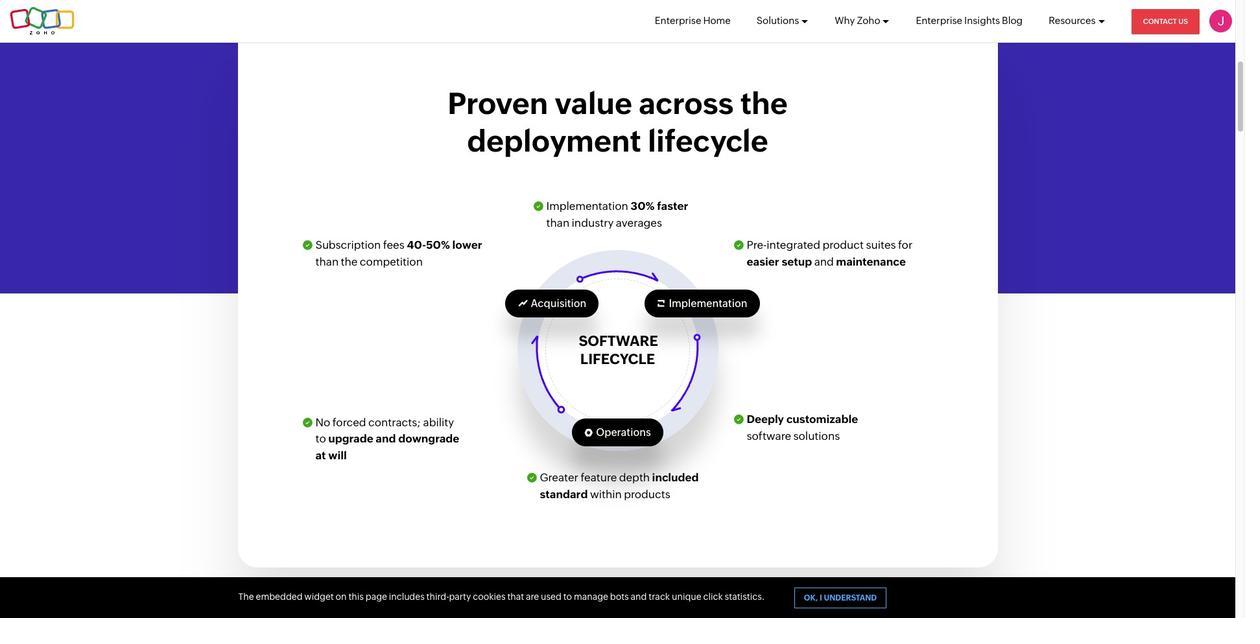Task type: describe. For each thing, give the bounding box(es) containing it.
embedded
[[256, 592, 303, 603]]

subscription fees 40-50% lower than the competition
[[316, 239, 482, 268]]

maintenance
[[836, 255, 906, 268]]

contact us
[[1143, 18, 1188, 25]]

on
[[336, 592, 347, 603]]

implementation 30% faster than industry averages
[[546, 200, 688, 230]]

that
[[507, 592, 524, 603]]

industry
[[572, 217, 614, 230]]

acquisition
[[531, 298, 587, 310]]

proven
[[448, 87, 548, 121]]

greater feature depth
[[540, 472, 652, 485]]

no
[[316, 416, 330, 429]]

customizable
[[787, 413, 858, 426]]

50%
[[426, 239, 450, 252]]

pre-integrated product suites for easier setup and maintenance
[[747, 239, 913, 268]]

james peterson image
[[1210, 10, 1232, 32]]

than inside 'implementation 30% faster than industry averages'
[[546, 217, 570, 230]]

lower
[[452, 239, 482, 252]]

ability
[[423, 416, 454, 429]]

ok, i understand
[[804, 594, 877, 603]]

the inside proven value across the deployment lifecycle
[[740, 87, 788, 121]]

resources
[[1049, 15, 1096, 26]]

enterprise insights blog link
[[916, 0, 1023, 42]]

enterprise for enterprise insights blog
[[916, 15, 963, 26]]

insights
[[965, 15, 1000, 26]]

cookies
[[473, 592, 506, 603]]

included standard
[[540, 472, 699, 501]]

greater
[[540, 472, 579, 485]]

contact
[[1143, 18, 1177, 25]]

40-
[[407, 239, 426, 252]]

party
[[449, 592, 471, 603]]

proven value across the deployment lifecycle
[[448, 87, 788, 158]]

deeply customizable software solutions
[[747, 413, 858, 443]]

depth
[[619, 472, 650, 485]]

across
[[639, 87, 734, 121]]

suites
[[866, 239, 896, 252]]

setup
[[782, 255, 812, 268]]

subscription
[[316, 239, 381, 252]]

click
[[703, 592, 723, 603]]

home
[[703, 15, 731, 26]]

are
[[526, 592, 539, 603]]

faster
[[657, 200, 688, 213]]

track
[[649, 592, 670, 603]]

software lifecycle
[[579, 333, 658, 368]]

includes
[[389, 592, 425, 603]]

i
[[820, 594, 822, 603]]

ok,
[[804, 594, 818, 603]]

forced
[[333, 416, 366, 429]]

implementation for implementation
[[669, 298, 748, 310]]

product
[[823, 239, 864, 252]]

page
[[366, 592, 387, 603]]

1 horizontal spatial and
[[631, 592, 647, 603]]

products
[[624, 488, 671, 501]]

solutions
[[757, 15, 799, 26]]

implementation for implementation 30% faster than industry averages
[[546, 200, 628, 213]]

the
[[238, 592, 254, 603]]

included
[[652, 472, 699, 485]]

enterprise home
[[655, 15, 731, 26]]

than inside subscription fees 40-50% lower than the competition
[[316, 255, 339, 268]]



Task type: vqa. For each thing, say whether or not it's contained in the screenshot.
40-
yes



Task type: locate. For each thing, give the bounding box(es) containing it.
fees
[[383, 239, 405, 252]]

1 vertical spatial to
[[563, 592, 572, 603]]

upgrade
[[328, 433, 373, 446]]

0 vertical spatial to
[[316, 433, 326, 446]]

and
[[814, 255, 834, 268], [376, 433, 396, 446], [631, 592, 647, 603]]

competition
[[360, 255, 423, 268]]

at
[[316, 449, 326, 462]]

us
[[1179, 18, 1188, 25]]

and down contracts;
[[376, 433, 396, 446]]

0 horizontal spatial to
[[316, 433, 326, 446]]

2 horizontal spatial and
[[814, 255, 834, 268]]

implementation
[[546, 200, 628, 213], [669, 298, 748, 310]]

blog
[[1002, 15, 1023, 26]]

0 vertical spatial implementation
[[546, 200, 628, 213]]

0 vertical spatial the
[[740, 87, 788, 121]]

1 vertical spatial the
[[341, 255, 358, 268]]

will
[[328, 449, 347, 462]]

than left the industry
[[546, 217, 570, 230]]

the
[[740, 87, 788, 121], [341, 255, 358, 268]]

0 horizontal spatial enterprise
[[655, 15, 701, 26]]

implementation inside 'implementation 30% faster than industry averages'
[[546, 200, 628, 213]]

solutions
[[794, 430, 840, 443]]

zoho
[[857, 15, 880, 26]]

bots
[[610, 592, 629, 603]]

lifecycle
[[648, 124, 768, 158]]

enterprise for enterprise home
[[655, 15, 701, 26]]

zoho enterprise logo image
[[10, 7, 75, 35]]

0 horizontal spatial and
[[376, 433, 396, 446]]

deployment
[[467, 124, 641, 158]]

1 horizontal spatial to
[[563, 592, 572, 603]]

why
[[835, 15, 855, 26]]

and right bots
[[631, 592, 647, 603]]

for
[[898, 239, 913, 252]]

downgrade
[[398, 433, 459, 446]]

contact us link
[[1132, 9, 1200, 34]]

1 enterprise from the left
[[655, 15, 701, 26]]

lifecycle
[[580, 352, 655, 368]]

deeply
[[747, 413, 784, 426]]

operations
[[596, 427, 651, 439]]

1 horizontal spatial than
[[546, 217, 570, 230]]

1 horizontal spatial implementation
[[669, 298, 748, 310]]

0 horizontal spatial implementation
[[546, 200, 628, 213]]

than
[[546, 217, 570, 230], [316, 255, 339, 268]]

1 horizontal spatial enterprise
[[916, 15, 963, 26]]

used
[[541, 592, 562, 603]]

within products
[[588, 488, 671, 501]]

0 vertical spatial than
[[546, 217, 570, 230]]

to right the used
[[563, 592, 572, 603]]

and down product
[[814, 255, 834, 268]]

pre-
[[747, 239, 767, 252]]

than down subscription at the left top of the page
[[316, 255, 339, 268]]

2 enterprise from the left
[[916, 15, 963, 26]]

unique
[[672, 592, 702, 603]]

enterprise left insights
[[916, 15, 963, 26]]

software
[[747, 430, 791, 443]]

to up the at
[[316, 433, 326, 446]]

averages
[[616, 217, 662, 230]]

why zoho
[[835, 15, 880, 26]]

1 horizontal spatial the
[[740, 87, 788, 121]]

0 horizontal spatial than
[[316, 255, 339, 268]]

to inside no forced contracts; ability to
[[316, 433, 326, 446]]

statistics.
[[725, 592, 765, 603]]

30%
[[631, 200, 655, 213]]

contracts;
[[368, 416, 421, 429]]

understand
[[824, 594, 877, 603]]

enterprise
[[655, 15, 701, 26], [916, 15, 963, 26]]

manage
[[574, 592, 608, 603]]

easier
[[747, 255, 779, 268]]

upgrade and downgrade at will
[[316, 433, 459, 462]]

and inside upgrade and downgrade at will
[[376, 433, 396, 446]]

1 vertical spatial than
[[316, 255, 339, 268]]

1 vertical spatial and
[[376, 433, 396, 446]]

value
[[555, 87, 632, 121]]

and inside pre-integrated product suites for easier setup and maintenance
[[814, 255, 834, 268]]

software
[[579, 333, 658, 349]]

this
[[349, 592, 364, 603]]

the inside subscription fees 40-50% lower than the competition
[[341, 255, 358, 268]]

widget
[[304, 592, 334, 603]]

0 horizontal spatial the
[[341, 255, 358, 268]]

enterprise left the home
[[655, 15, 701, 26]]

feature
[[581, 472, 617, 485]]

0 vertical spatial and
[[814, 255, 834, 268]]

enterprise home link
[[655, 0, 731, 42]]

no forced contracts; ability to
[[316, 416, 454, 446]]

1 vertical spatial implementation
[[669, 298, 748, 310]]

standard
[[540, 488, 588, 501]]

2 vertical spatial and
[[631, 592, 647, 603]]

to
[[316, 433, 326, 446], [563, 592, 572, 603]]

third-
[[427, 592, 449, 603]]

the embedded widget on this page includes third-party cookies that are used to manage bots and track unique click statistics.
[[238, 592, 765, 603]]

enterprise insights blog
[[916, 15, 1023, 26]]

integrated
[[767, 239, 820, 252]]

within
[[590, 488, 622, 501]]



